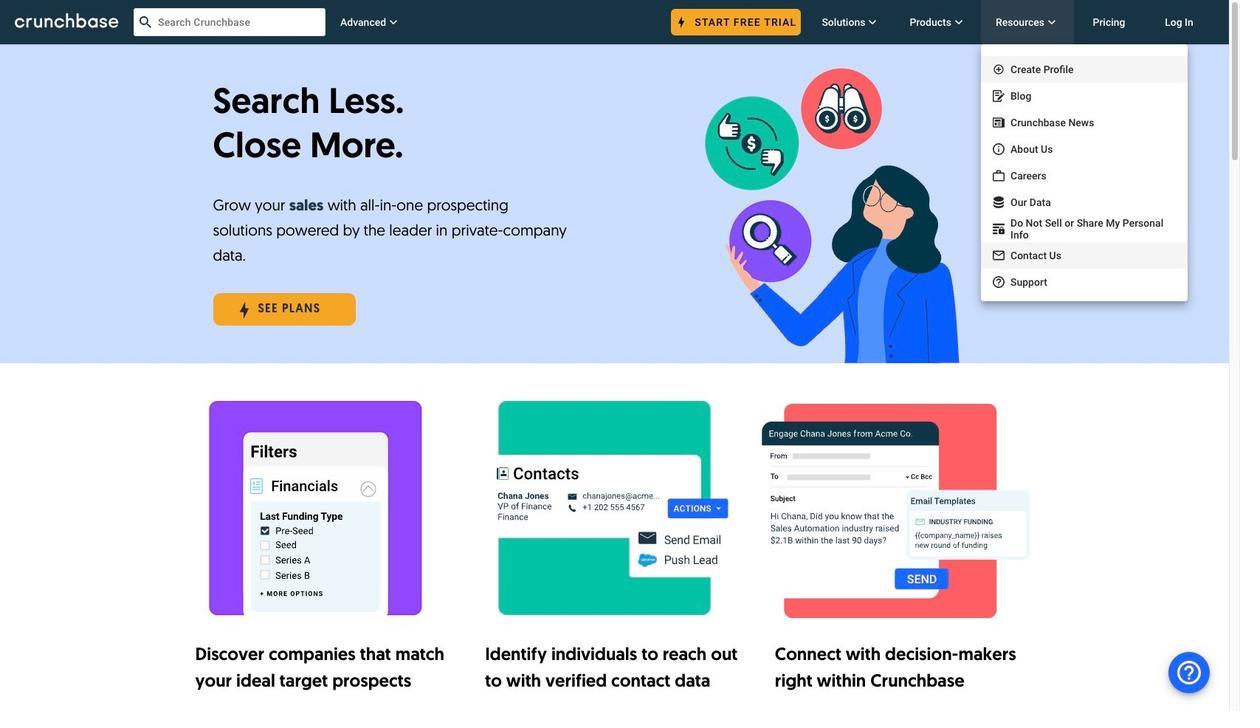 Task type: describe. For each thing, give the bounding box(es) containing it.
Search Crunchbase field
[[134, 8, 326, 36]]



Task type: locate. For each thing, give the bounding box(es) containing it.
group
[[982, 56, 1188, 295]]



Task type: vqa. For each thing, say whether or not it's contained in the screenshot.
ElevenLabs Logo to the right
no



